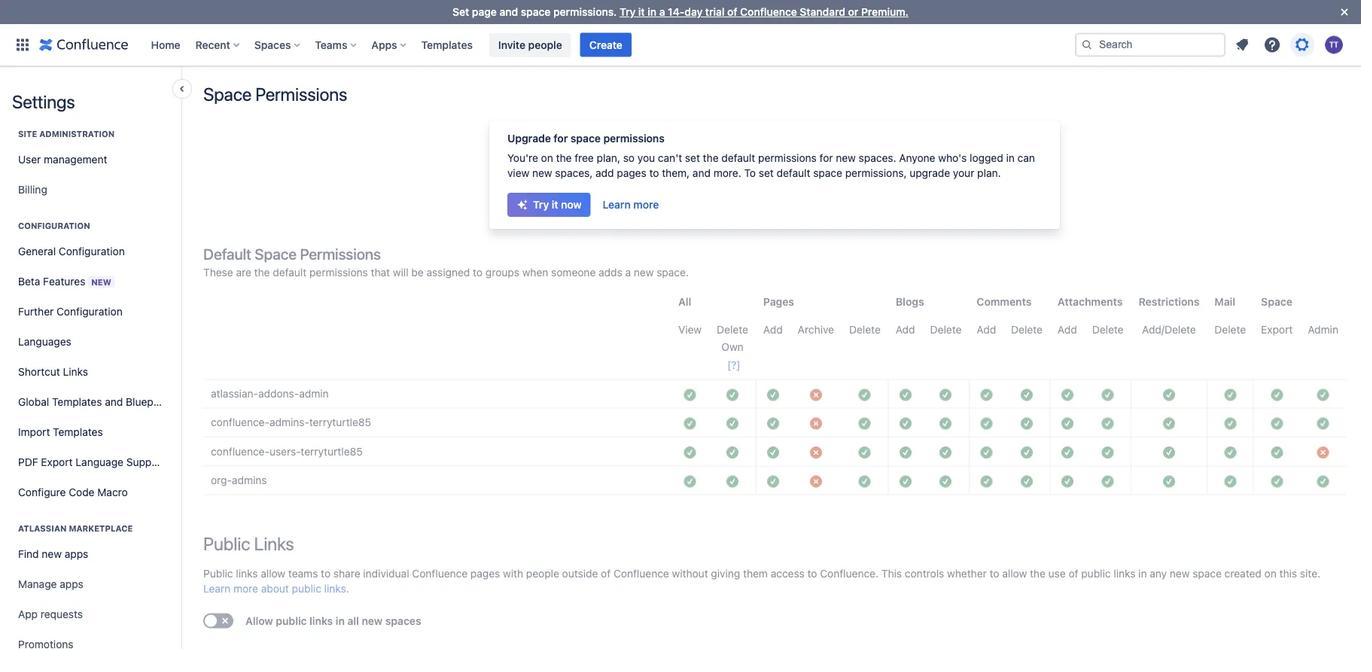 Task type: vqa. For each thing, say whether or not it's contained in the screenshot.
Confluence to the left
yes



Task type: describe. For each thing, give the bounding box(es) containing it.
pdf
[[18, 456, 38, 468]]

allow
[[245, 615, 273, 627]]

set page and space permissions. try it in a 14-day trial of confluence standard or premium.
[[453, 6, 909, 18]]

export inside pdf export language support link
[[41, 456, 73, 468]]

in left 14-
[[648, 6, 657, 18]]

links.
[[324, 582, 349, 595]]

terryturtle85 for admins-
[[309, 416, 371, 429]]

plan,
[[597, 152, 620, 164]]

6 delete from the left
[[1215, 323, 1246, 336]]

Search field
[[1075, 33, 1226, 57]]

permissions.
[[553, 6, 617, 18]]

pdf export language support
[[18, 456, 165, 468]]

2 horizontal spatial permissions
[[758, 152, 817, 164]]

1 vertical spatial for
[[820, 152, 833, 164]]

templates for global templates and blueprints
[[52, 396, 102, 408]]

without
[[672, 567, 708, 579]]

0 vertical spatial permissions
[[255, 84, 347, 105]]

1 vertical spatial space
[[255, 245, 297, 262]]

import
[[18, 426, 50, 438]]

apps button
[[367, 33, 412, 57]]

your profile and preferences image
[[1325, 36, 1343, 54]]

shortcut links
[[18, 366, 88, 378]]

you're
[[507, 152, 538, 164]]

5 delete from the left
[[1092, 323, 1124, 336]]

confluence for with
[[614, 567, 669, 579]]

user
[[18, 153, 41, 166]]

blueprints
[[126, 396, 175, 408]]

space permissions
[[203, 84, 347, 105]]

admins
[[232, 474, 267, 486]]

default space permissions
[[203, 245, 381, 262]]

upgrade
[[910, 167, 950, 179]]

confluence-users-terryturtle85
[[211, 445, 363, 457]]

general
[[18, 245, 56, 258]]

learn more about public links. link
[[203, 582, 349, 595]]

use
[[1049, 567, 1066, 579]]

so
[[623, 152, 635, 164]]

learn more link
[[594, 193, 668, 217]]

app requests link
[[12, 599, 169, 629]]

groups
[[486, 266, 519, 279]]

public links
[[203, 533, 294, 554]]

1 vertical spatial permissions
[[300, 245, 381, 262]]

confluence.
[[820, 567, 879, 579]]

on inside upgrade for space permissions you're on the free plan, so you can't set the default permissions for new spaces. anyone who's logged in can view new spaces, add pages to them, and more. to set default space permissions, upgrade your plan.
[[541, 152, 553, 164]]

standard
[[800, 6, 846, 18]]

0 horizontal spatial for
[[554, 132, 568, 145]]

teams
[[288, 567, 318, 579]]

further configuration link
[[12, 297, 169, 327]]

permission denied image for confluence-admins-terryturtle85
[[810, 418, 822, 430]]

assigned
[[427, 266, 470, 279]]

or
[[848, 6, 859, 18]]

2 horizontal spatial of
[[1069, 567, 1079, 579]]

pages inside the public links allow teams to share individual confluence pages with people outside of confluence without giving them access to confluence. this controls whether to allow the use of public links in any new space created on this site. learn more about public links.
[[471, 567, 500, 579]]

administration
[[39, 129, 115, 139]]

to right access
[[808, 567, 817, 579]]

1 allow from the left
[[261, 567, 285, 579]]

attachments
[[1058, 295, 1123, 308]]

configuration group
[[12, 205, 175, 512]]

people inside the public links allow teams to share individual confluence pages with people outside of confluence without giving them access to confluence. this controls whether to allow the use of public links in any new space created on this site. learn more about public links.
[[526, 567, 559, 579]]

1 horizontal spatial learn
[[603, 198, 631, 211]]

templates inside global element
[[421, 38, 473, 51]]

page
[[472, 6, 497, 18]]

find new apps
[[18, 548, 88, 560]]

marketplace
[[69, 524, 133, 533]]

more inside the public links allow teams to share individual confluence pages with people outside of confluence without giving them access to confluence. this controls whether to allow the use of public links in any new space created on this site. learn more about public links.
[[233, 582, 258, 595]]

to left "groups"
[[473, 266, 483, 279]]

space up invite people at the top
[[521, 6, 551, 18]]

controls
[[905, 567, 944, 579]]

configuration for general
[[59, 245, 125, 258]]

be
[[411, 266, 424, 279]]

can
[[1018, 152, 1035, 164]]

configure
[[18, 486, 66, 498]]

2 allow from the left
[[1002, 567, 1027, 579]]

in inside upgrade for space permissions you're on the free plan, so you can't set the default permissions for new spaces. anyone who's logged in can view new spaces, add pages to them, and more. to set default space permissions, upgrade your plan.
[[1006, 152, 1015, 164]]

org-
[[211, 474, 232, 486]]

close image
[[1336, 3, 1354, 21]]

confluence- for users-
[[211, 445, 270, 457]]

invite
[[498, 38, 526, 51]]

in inside the public links allow teams to share individual confluence pages with people outside of confluence without giving them access to confluence. this controls whether to allow the use of public links in any new space created on this site. learn more about public links.
[[1139, 567, 1147, 579]]

to up links.
[[321, 567, 331, 579]]

1 horizontal spatial set
[[759, 167, 774, 179]]

links for public links
[[254, 533, 294, 554]]

general configuration
[[18, 245, 125, 258]]

to inside upgrade for space permissions you're on the free plan, so you can't set the default permissions for new spaces. anyone who's logged in can view new spaces, add pages to them, and more. to set default space permissions, upgrade your plan.
[[649, 167, 659, 179]]

org-admins
[[211, 474, 267, 486]]

languages
[[18, 335, 71, 348]]

permission denied image for confluence-users-terryturtle85
[[810, 446, 822, 459]]

the up spaces,
[[556, 152, 572, 164]]

spaces button
[[250, 33, 306, 57]]

atlassian
[[18, 524, 67, 533]]

shortcut
[[18, 366, 60, 378]]

confluence- for admins-
[[211, 416, 270, 429]]

with
[[503, 567, 523, 579]]

0 vertical spatial try
[[620, 6, 636, 18]]

all
[[347, 615, 359, 627]]

space for space permissions
[[203, 84, 252, 105]]

invite people button
[[489, 33, 571, 57]]

0 vertical spatial set
[[685, 152, 700, 164]]

import templates link
[[12, 417, 169, 447]]

and for blueprints
[[105, 396, 123, 408]]

1 vertical spatial permission denied image
[[1317, 446, 1329, 459]]

help icon image
[[1263, 36, 1282, 54]]

0 vertical spatial permissions
[[603, 132, 665, 145]]

home link
[[146, 33, 185, 57]]

global
[[18, 396, 49, 408]]

0 vertical spatial public
[[1081, 567, 1111, 579]]

own
[[722, 341, 744, 353]]

site
[[18, 129, 37, 139]]

support
[[126, 456, 165, 468]]

permissions,
[[845, 167, 907, 179]]

any
[[1150, 567, 1167, 579]]

1 horizontal spatial links
[[310, 615, 333, 627]]

permission denied image for atlassian-addons-admin
[[810, 389, 822, 401]]

1 horizontal spatial it
[[638, 6, 645, 18]]

appswitcher icon image
[[14, 36, 32, 54]]

1 delete from the left
[[717, 323, 748, 336]]

templates link
[[417, 33, 477, 57]]

public links allow teams to share individual confluence pages with people outside of confluence without giving them access to confluence. this controls whether to allow the use of public links in any new space created on this site. learn more about public links.
[[203, 567, 1321, 595]]

new left space.
[[634, 266, 654, 279]]

recent
[[195, 38, 230, 51]]

try it now button
[[507, 193, 591, 217]]

of for trial
[[727, 6, 738, 18]]

manage apps link
[[12, 569, 169, 599]]

more.
[[714, 167, 741, 179]]

and inside upgrade for space permissions you're on the free plan, so you can't set the default permissions for new spaces. anyone who's logged in can view new spaces, add pages to them, and more. to set default space permissions, upgrade your plan.
[[693, 167, 711, 179]]

new inside the public links allow teams to share individual confluence pages with people outside of confluence without giving them access to confluence. this controls whether to allow the use of public links in any new space created on this site. learn more about public links.
[[1170, 567, 1190, 579]]

2 horizontal spatial links
[[1114, 567, 1136, 579]]

billing
[[18, 183, 47, 196]]

4 add from the left
[[1058, 323, 1077, 336]]

day
[[685, 6, 703, 18]]

confluence for 14-
[[740, 6, 797, 18]]

pages inside upgrade for space permissions you're on the free plan, so you can't set the default permissions for new spaces. anyone who's logged in can view new spaces, add pages to them, and more. to set default space permissions, upgrade your plan.
[[617, 167, 647, 179]]

atlassian-
[[211, 387, 258, 400]]

space inside the public links allow teams to share individual confluence pages with people outside of confluence without giving them access to confluence. this controls whether to allow the use of public links in any new space created on this site. learn more about public links.
[[1193, 567, 1222, 579]]

outside
[[562, 567, 598, 579]]

0 vertical spatial apps
[[65, 548, 88, 560]]

3 add from the left
[[977, 323, 996, 336]]

individual
[[363, 567, 409, 579]]

0 horizontal spatial links
[[236, 567, 258, 579]]

new inside atlassian marketplace group
[[42, 548, 62, 560]]

1 vertical spatial public
[[292, 582, 321, 595]]

try it in a 14-day trial of confluence standard or premium. link
[[620, 6, 909, 18]]



Task type: locate. For each thing, give the bounding box(es) containing it.
search image
[[1081, 39, 1093, 51]]

add
[[763, 323, 783, 336], [896, 323, 915, 336], [977, 323, 996, 336], [1058, 323, 1077, 336]]

of for outside
[[601, 567, 611, 579]]

new right "view" on the left of page
[[532, 167, 552, 179]]

1 vertical spatial export
[[41, 456, 73, 468]]

all
[[678, 295, 691, 308]]

1 vertical spatial more
[[233, 582, 258, 595]]

pages left with
[[471, 567, 500, 579]]

0 vertical spatial public
[[203, 533, 250, 554]]

0 vertical spatial learn
[[603, 198, 631, 211]]

terryturtle85 for users-
[[301, 445, 363, 457]]

notification icon image
[[1233, 36, 1251, 54]]

it
[[638, 6, 645, 18], [552, 198, 558, 211]]

atlassian marketplace
[[18, 524, 133, 533]]

giving
[[711, 567, 740, 579]]

templates up pdf export language support link
[[53, 426, 103, 438]]

2 vertical spatial permission denied image
[[810, 475, 822, 487]]

home
[[151, 38, 180, 51]]

0 horizontal spatial links
[[63, 366, 88, 378]]

2 vertical spatial templates
[[53, 426, 103, 438]]

spaces.
[[859, 152, 896, 164]]

1 vertical spatial on
[[1265, 567, 1277, 579]]

confluence- down atlassian- in the left bottom of the page
[[211, 416, 270, 429]]

access
[[771, 567, 805, 579]]

people inside button
[[528, 38, 562, 51]]

are
[[236, 266, 251, 279]]

it inside button
[[552, 198, 558, 211]]

0 vertical spatial and
[[500, 6, 518, 18]]

public inside the public links allow teams to share individual confluence pages with people outside of confluence without giving them access to confluence. this controls whether to allow the use of public links in any new space created on this site. learn more about public links.
[[203, 567, 233, 579]]

1 horizontal spatial more
[[634, 198, 659, 211]]

public right allow
[[276, 615, 307, 627]]

and
[[500, 6, 518, 18], [693, 167, 711, 179], [105, 396, 123, 408]]

confluence image
[[39, 36, 128, 54], [39, 36, 128, 54]]

new
[[836, 152, 856, 164], [532, 167, 552, 179], [634, 266, 654, 279], [42, 548, 62, 560], [1170, 567, 1190, 579], [362, 615, 383, 627]]

restrictions
[[1139, 295, 1200, 308]]

public down the org-
[[203, 533, 250, 554]]

links up teams at the bottom of the page
[[254, 533, 294, 554]]

admin
[[299, 387, 329, 400]]

more left about
[[233, 582, 258, 595]]

0 vertical spatial permission denied image
[[810, 418, 822, 430]]

1 vertical spatial confluence-
[[211, 445, 270, 457]]

share
[[333, 567, 360, 579]]

billing link
[[12, 175, 169, 205]]

can't
[[658, 152, 682, 164]]

atlassian marketplace group
[[12, 507, 169, 649]]

on inside the public links allow teams to share individual confluence pages with people outside of confluence without giving them access to confluence. this controls whether to allow the use of public links in any new space created on this site. learn more about public links.
[[1265, 567, 1277, 579]]

premium.
[[861, 6, 909, 18]]

space down recent popup button
[[203, 84, 252, 105]]

permission denied image
[[810, 389, 822, 401], [1317, 446, 1329, 459], [810, 475, 822, 487]]

beta features new
[[18, 275, 111, 287]]

add/delete
[[1142, 323, 1196, 336]]

0 horizontal spatial more
[[233, 582, 258, 595]]

links
[[63, 366, 88, 378], [254, 533, 294, 554]]

2 confluence- from the top
[[211, 445, 270, 457]]

features
[[43, 275, 85, 287]]

comments
[[977, 295, 1032, 308]]

templates down shortcut links link
[[52, 396, 102, 408]]

configuration up general
[[18, 221, 90, 231]]

permission granted image
[[684, 389, 696, 401], [767, 389, 779, 401], [1102, 389, 1114, 401], [1163, 389, 1175, 401], [1225, 389, 1237, 401], [1271, 389, 1283, 401], [1317, 389, 1329, 401], [684, 418, 696, 430], [767, 418, 779, 430], [900, 418, 912, 430], [981, 418, 993, 430], [1062, 418, 1074, 430], [1225, 418, 1237, 430], [859, 446, 871, 459], [981, 446, 993, 459], [1021, 446, 1033, 459], [1102, 446, 1114, 459], [1225, 446, 1237, 459], [1271, 446, 1283, 459], [684, 475, 696, 487], [726, 475, 738, 487], [767, 475, 779, 487], [900, 475, 912, 487], [940, 475, 952, 487], [1062, 475, 1074, 487], [1102, 475, 1114, 487], [1163, 475, 1175, 487], [1225, 475, 1237, 487], [1271, 475, 1283, 487]]

1 vertical spatial learn
[[203, 582, 231, 595]]

permission granted image
[[726, 389, 738, 401], [859, 389, 871, 401], [900, 389, 912, 401], [940, 389, 952, 401], [981, 389, 993, 401], [1021, 389, 1033, 401], [1062, 389, 1074, 401], [726, 418, 738, 430], [859, 418, 871, 430], [940, 418, 952, 430], [1021, 418, 1033, 430], [1102, 418, 1114, 430], [1163, 418, 1175, 430], [1271, 418, 1283, 430], [1317, 418, 1329, 430], [684, 446, 696, 459], [726, 446, 738, 459], [767, 446, 779, 459], [900, 446, 912, 459], [940, 446, 952, 459], [1062, 446, 1074, 459], [1163, 446, 1175, 459], [859, 475, 871, 487], [981, 475, 993, 487], [1021, 475, 1033, 487], [1317, 475, 1329, 487]]

confluence
[[740, 6, 797, 18], [412, 567, 468, 579], [614, 567, 669, 579]]

allow left use
[[1002, 567, 1027, 579]]

management
[[44, 153, 107, 166]]

1 vertical spatial public
[[203, 567, 233, 579]]

people right invite at the left of page
[[528, 38, 562, 51]]

2 horizontal spatial and
[[693, 167, 711, 179]]

anyone
[[899, 152, 936, 164]]

space for space
[[1261, 295, 1293, 308]]

0 vertical spatial templates
[[421, 38, 473, 51]]

1 vertical spatial set
[[759, 167, 774, 179]]

recent button
[[191, 33, 245, 57]]

configure code macro
[[18, 486, 128, 498]]

them
[[743, 567, 768, 579]]

new right all
[[362, 615, 383, 627]]

0 horizontal spatial permissions
[[309, 266, 368, 279]]

0 horizontal spatial export
[[41, 456, 73, 468]]

pages down so
[[617, 167, 647, 179]]

2 vertical spatial and
[[105, 396, 123, 408]]

0 horizontal spatial a
[[625, 266, 631, 279]]

whether
[[947, 567, 987, 579]]

0 vertical spatial confluence-
[[211, 416, 270, 429]]

now
[[561, 198, 582, 211]]

space.
[[657, 266, 689, 279]]

confluence right trial
[[740, 6, 797, 18]]

templates for import templates
[[53, 426, 103, 438]]

links down languages link on the left of page
[[63, 366, 88, 378]]

app requests
[[18, 608, 83, 620]]

new right any
[[1170, 567, 1190, 579]]

trial
[[705, 6, 725, 18]]

settings icon image
[[1294, 36, 1312, 54]]

and right page
[[500, 6, 518, 18]]

0 vertical spatial export
[[1261, 323, 1293, 336]]

apps down atlassian marketplace
[[65, 548, 88, 560]]

set right 'can't'
[[685, 152, 700, 164]]

1 vertical spatial templates
[[52, 396, 102, 408]]

1 horizontal spatial export
[[1261, 323, 1293, 336]]

for left spaces.
[[820, 152, 833, 164]]

learn down add
[[603, 198, 631, 211]]

spaces
[[254, 38, 291, 51]]

people right with
[[526, 567, 559, 579]]

a right the adds
[[625, 266, 631, 279]]

0 vertical spatial on
[[541, 152, 553, 164]]

1 horizontal spatial a
[[659, 6, 665, 18]]

1 vertical spatial terryturtle85
[[301, 445, 363, 457]]

4 delete from the left
[[1011, 323, 1043, 336]]

code
[[69, 486, 95, 498]]

on
[[541, 152, 553, 164], [1265, 567, 1277, 579]]

0 vertical spatial a
[[659, 6, 665, 18]]

new left spaces.
[[836, 152, 856, 164]]

the left use
[[1030, 567, 1046, 579]]

adds
[[599, 266, 623, 279]]

1 horizontal spatial and
[[500, 6, 518, 18]]

in
[[648, 6, 657, 18], [1006, 152, 1015, 164], [1139, 567, 1147, 579], [336, 615, 345, 627]]

in left any
[[1139, 567, 1147, 579]]

1 vertical spatial pages
[[471, 567, 500, 579]]

1 horizontal spatial allow
[[1002, 567, 1027, 579]]

global templates and blueprints
[[18, 396, 175, 408]]

0 vertical spatial terryturtle85
[[309, 416, 371, 429]]

default up more.
[[722, 152, 755, 164]]

1 vertical spatial it
[[552, 198, 558, 211]]

allow up about
[[261, 567, 285, 579]]

templates down set
[[421, 38, 473, 51]]

set
[[453, 6, 469, 18]]

1 vertical spatial configuration
[[59, 245, 125, 258]]

1 horizontal spatial default
[[722, 152, 755, 164]]

more down you
[[634, 198, 659, 211]]

1 confluence- from the top
[[211, 416, 270, 429]]

public for public links allow teams to share individual confluence pages with people outside of confluence without giving them access to confluence. this controls whether to allow the use of public links in any new space created on this site. learn more about public links.
[[203, 567, 233, 579]]

0 vertical spatial people
[[528, 38, 562, 51]]

your
[[953, 167, 975, 179]]

and for space
[[500, 6, 518, 18]]

confluence right individual
[[412, 567, 468, 579]]

2 delete from the left
[[849, 323, 881, 336]]

1 horizontal spatial of
[[727, 6, 738, 18]]

public down teams at the bottom of the page
[[292, 582, 321, 595]]

3 delete from the left
[[930, 323, 962, 336]]

archive
[[798, 323, 834, 336]]

1 add from the left
[[763, 323, 783, 336]]

to down you
[[649, 167, 659, 179]]

terryturtle85
[[309, 416, 371, 429], [301, 445, 363, 457]]

learn down public links
[[203, 582, 231, 595]]

add down blogs
[[896, 323, 915, 336]]

0 horizontal spatial try
[[533, 198, 549, 211]]

2 vertical spatial default
[[273, 266, 307, 279]]

and left 'blueprints'
[[105, 396, 123, 408]]

of right outside
[[601, 567, 611, 579]]

1 vertical spatial permission denied image
[[810, 446, 822, 459]]

add down pages
[[763, 323, 783, 336]]

confluence left without at the bottom of page
[[614, 567, 669, 579]]

app
[[18, 608, 38, 620]]

0 vertical spatial permission denied image
[[810, 389, 822, 401]]

delete
[[717, 323, 748, 336], [849, 323, 881, 336], [930, 323, 962, 336], [1011, 323, 1043, 336], [1092, 323, 1124, 336], [1215, 323, 1246, 336]]

0 horizontal spatial learn
[[203, 582, 231, 595]]

public for public links
[[203, 533, 250, 554]]

global element
[[9, 24, 1072, 66]]

add
[[596, 167, 614, 179]]

of right trial
[[727, 6, 738, 18]]

0 horizontal spatial of
[[601, 567, 611, 579]]

0 horizontal spatial default
[[273, 266, 307, 279]]

default right to
[[777, 167, 811, 179]]

1 public from the top
[[203, 533, 250, 554]]

on left the this
[[1265, 567, 1277, 579]]

0 vertical spatial pages
[[617, 167, 647, 179]]

links for shortcut links
[[63, 366, 88, 378]]

1 vertical spatial permissions
[[758, 152, 817, 164]]

admin
[[1308, 323, 1339, 336]]

0 horizontal spatial and
[[105, 396, 123, 408]]

0 vertical spatial it
[[638, 6, 645, 18]]

new
[[91, 277, 111, 287]]

try left now
[[533, 198, 549, 211]]

permission denied image for org-admins
[[810, 475, 822, 487]]

1 vertical spatial a
[[625, 266, 631, 279]]

default down default space permissions
[[273, 266, 307, 279]]

add down comments
[[977, 323, 996, 336]]

configuration for further
[[56, 305, 123, 318]]

1 horizontal spatial for
[[820, 152, 833, 164]]

on right you're
[[541, 152, 553, 164]]

space left the permissions,
[[813, 167, 843, 179]]

2 vertical spatial space
[[1261, 295, 1293, 308]]

default
[[722, 152, 755, 164], [777, 167, 811, 179], [273, 266, 307, 279]]

confluence-admins-terryturtle85
[[211, 416, 371, 429]]

terryturtle85 down admin
[[309, 416, 371, 429]]

configuration up languages link on the left of page
[[56, 305, 123, 318]]

blogs
[[896, 295, 924, 308]]

2 horizontal spatial confluence
[[740, 6, 797, 18]]

permissions down the spaces popup button
[[255, 84, 347, 105]]

1 vertical spatial apps
[[60, 578, 83, 590]]

and inside configuration group
[[105, 396, 123, 408]]

export left admin
[[1261, 323, 1293, 336]]

further configuration
[[18, 305, 123, 318]]

2 vertical spatial permissions
[[309, 266, 368, 279]]

1 horizontal spatial links
[[254, 533, 294, 554]]

learn more
[[603, 198, 659, 211]]

find
[[18, 548, 39, 560]]

0 horizontal spatial space
[[203, 84, 252, 105]]

0 vertical spatial for
[[554, 132, 568, 145]]

general configuration link
[[12, 236, 169, 267]]

to right the whether
[[990, 567, 1000, 579]]

0 horizontal spatial on
[[541, 152, 553, 164]]

1 horizontal spatial try
[[620, 6, 636, 18]]

1 vertical spatial links
[[254, 533, 294, 554]]

permissions up "that"
[[300, 245, 381, 262]]

0 vertical spatial links
[[63, 366, 88, 378]]

links down public links
[[236, 567, 258, 579]]

links inside configuration group
[[63, 366, 88, 378]]

shortcut links link
[[12, 357, 169, 387]]

of right use
[[1069, 567, 1079, 579]]

spaces,
[[555, 167, 593, 179]]

pdf export language support link
[[12, 447, 169, 477]]

atlassian-addons-admin
[[211, 387, 329, 400]]

new right find
[[42, 548, 62, 560]]

0 horizontal spatial set
[[685, 152, 700, 164]]

2 permission denied image from the top
[[810, 446, 822, 459]]

default
[[203, 245, 251, 262]]

space right default
[[255, 245, 297, 262]]

confluence- up org-admins at left
[[211, 445, 270, 457]]

0 horizontal spatial allow
[[261, 567, 285, 579]]

links left any
[[1114, 567, 1136, 579]]

1 vertical spatial and
[[693, 167, 711, 179]]

it left 14-
[[638, 6, 645, 18]]

1 horizontal spatial pages
[[617, 167, 647, 179]]

the right are
[[254, 266, 270, 279]]

the up more.
[[703, 152, 719, 164]]

configuration up new at the top of page
[[59, 245, 125, 258]]

apps up requests
[[60, 578, 83, 590]]

it left now
[[552, 198, 558, 211]]

in left can
[[1006, 152, 1015, 164]]

to
[[649, 167, 659, 179], [473, 266, 483, 279], [321, 567, 331, 579], [808, 567, 817, 579], [990, 567, 1000, 579]]

space up free
[[571, 132, 601, 145]]

the inside the public links allow teams to share individual confluence pages with people outside of confluence without giving them access to confluence. this controls whether to allow the use of public links in any new space created on this site. learn more about public links.
[[1030, 567, 1046, 579]]

them,
[[662, 167, 690, 179]]

try inside try it now button
[[533, 198, 549, 211]]

2 horizontal spatial default
[[777, 167, 811, 179]]

export right pdf
[[41, 456, 73, 468]]

site administration group
[[12, 113, 169, 209]]

mail
[[1215, 295, 1236, 308]]

someone
[[551, 266, 596, 279]]

0 vertical spatial default
[[722, 152, 755, 164]]

2 add from the left
[[896, 323, 915, 336]]

0 vertical spatial more
[[634, 198, 659, 211]]

beta
[[18, 275, 40, 287]]

set right to
[[759, 167, 774, 179]]

global templates and blueprints link
[[12, 387, 175, 417]]

a left 14-
[[659, 6, 665, 18]]

permission denied image
[[810, 418, 822, 430], [810, 446, 822, 459]]

1 vertical spatial people
[[526, 567, 559, 579]]

space left created
[[1193, 567, 1222, 579]]

banner
[[0, 24, 1361, 66]]

about
[[261, 582, 289, 595]]

public right use
[[1081, 567, 1111, 579]]

space right mail
[[1261, 295, 1293, 308]]

apps
[[65, 548, 88, 560], [60, 578, 83, 590]]

0 vertical spatial configuration
[[18, 221, 90, 231]]

links left all
[[310, 615, 333, 627]]

1 horizontal spatial on
[[1265, 567, 1277, 579]]

banner containing home
[[0, 24, 1361, 66]]

and right 'them,'
[[693, 167, 711, 179]]

1 vertical spatial default
[[777, 167, 811, 179]]

further
[[18, 305, 54, 318]]

1 horizontal spatial space
[[255, 245, 297, 262]]

0 horizontal spatial confluence
[[412, 567, 468, 579]]

1 horizontal spatial permissions
[[603, 132, 665, 145]]

learn inside the public links allow teams to share individual confluence pages with people outside of confluence without giving them access to confluence. this controls whether to allow the use of public links in any new space created on this site. learn more about public links.
[[203, 582, 231, 595]]

requests
[[41, 608, 83, 620]]

1 vertical spatial try
[[533, 198, 549, 211]]

in left all
[[336, 615, 345, 627]]

1 permission denied image from the top
[[810, 418, 822, 430]]

manage
[[18, 578, 57, 590]]

2 public from the top
[[203, 567, 233, 579]]

manage apps
[[18, 578, 83, 590]]

2 vertical spatial configuration
[[56, 305, 123, 318]]

try up the create
[[620, 6, 636, 18]]

add down attachments
[[1058, 323, 1077, 336]]

1 horizontal spatial confluence
[[614, 567, 669, 579]]

terryturtle85 down confluence-admins-terryturtle85
[[301, 445, 363, 457]]

2 vertical spatial public
[[276, 615, 307, 627]]

public down public links
[[203, 567, 233, 579]]

pages
[[763, 295, 794, 308]]

delete own
[[717, 323, 748, 371]]

import templates
[[18, 426, 103, 438]]

the
[[556, 152, 572, 164], [703, 152, 719, 164], [254, 266, 270, 279], [1030, 567, 1046, 579]]

2 horizontal spatial space
[[1261, 295, 1293, 308]]

for right upgrade
[[554, 132, 568, 145]]

0 horizontal spatial pages
[[471, 567, 500, 579]]

user management link
[[12, 145, 169, 175]]

view
[[678, 323, 702, 336]]



